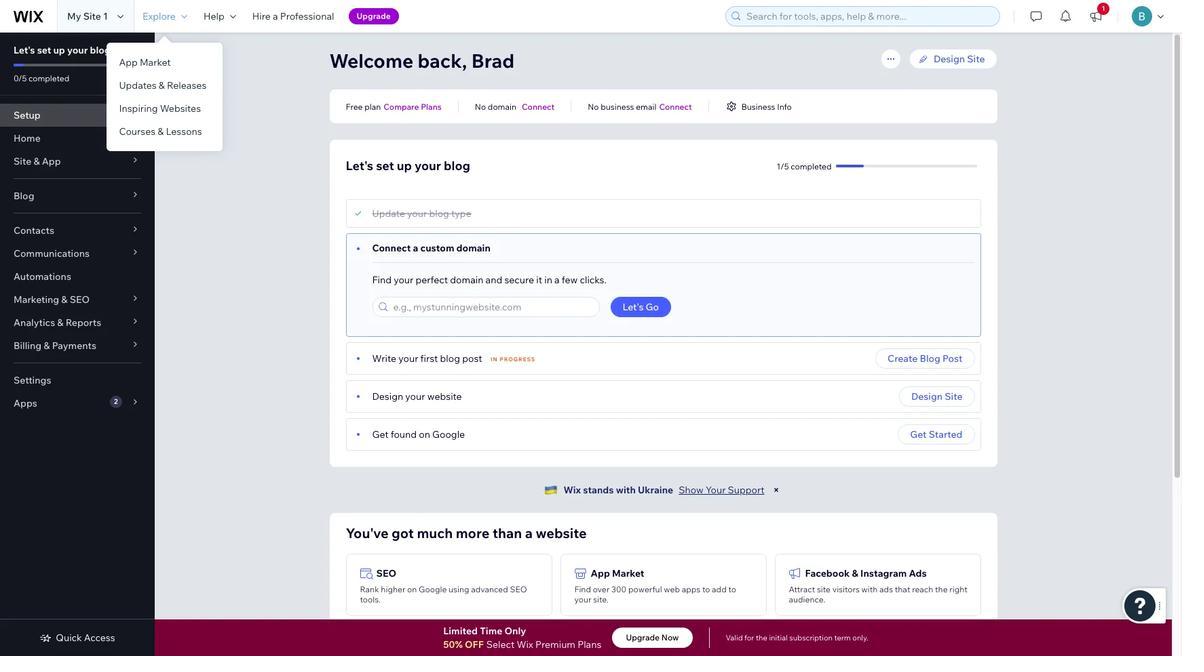 Task type: vqa. For each thing, say whether or not it's contained in the screenshot.
1/5 completed
yes



Task type: describe. For each thing, give the bounding box(es) containing it.
1 horizontal spatial seo
[[376, 568, 396, 580]]

2 horizontal spatial app
[[591, 568, 610, 580]]

that
[[895, 585, 910, 595]]

initial
[[769, 634, 788, 643]]

find your perfect domain and secure it in a few clicks.
[[372, 274, 607, 286]]

blog inside create blog post button
[[920, 353, 940, 365]]

& for marketing
[[61, 294, 68, 306]]

your left the first
[[398, 353, 418, 365]]

get started button
[[898, 425, 975, 445]]

compare
[[384, 101, 419, 112]]

& for site
[[34, 155, 40, 168]]

compare plans link
[[384, 100, 442, 113]]

a right hire
[[273, 10, 278, 22]]

attract site visitors with ads that reach the right audience.
[[789, 585, 968, 605]]

let's inside sidebar element
[[14, 44, 35, 56]]

get for get found on google
[[372, 429, 389, 441]]

powerful
[[628, 585, 662, 595]]

term
[[834, 634, 851, 643]]

few
[[562, 274, 578, 286]]

domain for custom
[[456, 242, 490, 254]]

design site inside design site link
[[934, 53, 985, 65]]

wix stands with ukraine show your support
[[563, 484, 764, 497]]

create blog post
[[888, 353, 963, 365]]

site inside dropdown button
[[14, 155, 31, 168]]

0 vertical spatial app market
[[119, 56, 171, 69]]

write your first blog post
[[372, 353, 482, 365]]

1 horizontal spatial connect
[[522, 101, 555, 112]]

go
[[646, 301, 659, 313]]

reach
[[912, 585, 933, 595]]

home
[[14, 132, 41, 145]]

1 horizontal spatial let's set up your blog
[[346, 158, 470, 174]]

limited
[[443, 626, 478, 638]]

& for updates
[[159, 79, 165, 92]]

payments
[[52, 340, 96, 352]]

using
[[449, 585, 469, 595]]

let's go button
[[610, 297, 671, 318]]

blog button
[[0, 185, 155, 208]]

completed for 1/5 completed
[[791, 161, 832, 171]]

higher
[[381, 585, 405, 595]]

your left perfect
[[394, 274, 413, 286]]

rank
[[360, 585, 379, 595]]

no for no domain
[[475, 101, 486, 112]]

automations link
[[0, 265, 155, 288]]

update your blog type
[[372, 208, 471, 220]]

inspiring websites link
[[107, 97, 223, 120]]

0/5 completed
[[14, 73, 69, 83]]

business info
[[741, 101, 792, 112]]

started
[[929, 429, 963, 441]]

your up get found on google
[[405, 391, 425, 403]]

updates & releases link
[[107, 74, 223, 97]]

design site button
[[899, 387, 975, 407]]

0 horizontal spatial connect
[[372, 242, 411, 254]]

blog right the first
[[440, 353, 460, 365]]

design site link
[[909, 49, 997, 69]]

billing & payments button
[[0, 335, 155, 358]]

1 vertical spatial up
[[397, 158, 412, 174]]

reports
[[66, 317, 101, 329]]

completed for 0/5 completed
[[29, 73, 69, 83]]

progress
[[500, 356, 536, 363]]

site inside button
[[945, 391, 963, 403]]

site & app
[[14, 155, 61, 168]]

hire a professional link
[[244, 0, 342, 33]]

write
[[372, 353, 396, 365]]

setup
[[14, 109, 41, 121]]

marketing & seo
[[14, 294, 90, 306]]

quick access
[[56, 632, 115, 645]]

google for found
[[432, 429, 465, 441]]

you've got much more than a website
[[346, 525, 587, 542]]

no for no business email
[[588, 101, 599, 112]]

seo inside dropdown button
[[70, 294, 90, 306]]

& for courses
[[158, 126, 164, 138]]

hire a professional
[[252, 10, 334, 22]]

1 horizontal spatial set
[[376, 158, 394, 174]]

create
[[888, 353, 918, 365]]

site & app button
[[0, 150, 155, 173]]

1/5 completed
[[777, 161, 832, 171]]

design inside button
[[911, 391, 943, 403]]

welcome back, brad
[[329, 49, 515, 73]]

courses & lessons
[[119, 126, 202, 138]]

updates & releases
[[119, 79, 206, 92]]

upgrade now
[[626, 633, 679, 643]]

valid for the initial subscription term only.
[[726, 634, 868, 643]]

analytics & reports
[[14, 317, 101, 329]]

show
[[679, 484, 704, 497]]

0 horizontal spatial website
[[427, 391, 462, 403]]

wix inside the 'limited time only 50% off select wix premium plans'
[[517, 639, 533, 651]]

300
[[611, 585, 627, 595]]

courses & lessons link
[[107, 120, 223, 143]]

facebook
[[805, 568, 850, 580]]

access
[[84, 632, 115, 645]]

design site inside design site button
[[911, 391, 963, 403]]

first
[[420, 353, 438, 365]]

0/5
[[14, 73, 27, 83]]

a right in
[[554, 274, 560, 286]]

attract
[[789, 585, 815, 595]]

upgrade button
[[348, 8, 399, 24]]

ads inside button
[[626, 639, 644, 651]]

with inside attract site visitors with ads that reach the right audience.
[[862, 585, 878, 595]]

only.
[[852, 634, 868, 643]]

limited time only 50% off select wix premium plans
[[443, 626, 601, 651]]

clicks.
[[580, 274, 607, 286]]

updates
[[119, 79, 157, 92]]

over
[[593, 585, 610, 595]]

free plan compare plans
[[346, 101, 442, 112]]

hire
[[252, 10, 271, 22]]

on for found
[[419, 429, 430, 441]]

email
[[636, 101, 656, 112]]

app inside "site & app" dropdown button
[[42, 155, 61, 168]]

find over 300 powerful web apps to add to your site.
[[574, 585, 736, 605]]

for
[[744, 634, 754, 643]]

no business email connect
[[588, 101, 692, 112]]

apps
[[14, 398, 37, 410]]

explore
[[142, 10, 176, 22]]

type
[[451, 208, 471, 220]]

google ads
[[591, 639, 644, 651]]

50%
[[443, 639, 463, 651]]

2 horizontal spatial connect
[[659, 101, 692, 112]]

rank higher on google using advanced seo tools.
[[360, 585, 527, 605]]

1/5
[[777, 161, 789, 171]]

find for find your perfect domain and secure it in a few clicks.
[[372, 274, 392, 286]]

contacts
[[14, 225, 54, 237]]



Task type: locate. For each thing, give the bounding box(es) containing it.
1 horizontal spatial up
[[397, 158, 412, 174]]

business
[[601, 101, 634, 112]]

0 vertical spatial find
[[372, 274, 392, 286]]

0 horizontal spatial find
[[372, 274, 392, 286]]

wix for wix stands with ukraine show your support
[[563, 484, 581, 497]]

app
[[119, 56, 138, 69], [42, 155, 61, 168], [591, 568, 610, 580]]

a left custom
[[413, 242, 418, 254]]

get found on google
[[372, 429, 465, 441]]

only
[[504, 626, 526, 638]]

1 horizontal spatial on
[[419, 429, 430, 441]]

ads
[[879, 585, 893, 595]]

0 horizontal spatial ads
[[626, 639, 644, 651]]

0 vertical spatial on
[[419, 429, 430, 441]]

show your support button
[[679, 484, 764, 497]]

let's set up your blog inside sidebar element
[[14, 44, 110, 56]]

0 vertical spatial let's
[[14, 44, 35, 56]]

in
[[491, 356, 498, 363]]

1 horizontal spatial website
[[536, 525, 587, 542]]

& down home on the left top of page
[[34, 155, 40, 168]]

0 horizontal spatial seo
[[70, 294, 90, 306]]

upgrade inside button
[[357, 11, 391, 21]]

business
[[741, 101, 775, 112]]

0 vertical spatial seo
[[70, 294, 90, 306]]

1 vertical spatial blog
[[920, 353, 940, 365]]

1 to from the left
[[702, 585, 710, 595]]

blog down my site 1
[[90, 44, 110, 56]]

1 horizontal spatial no
[[588, 101, 599, 112]]

& up analytics & reports
[[61, 294, 68, 306]]

your right update
[[407, 208, 427, 220]]

domain up the find your perfect domain and secure it in a few clicks.
[[456, 242, 490, 254]]

to
[[702, 585, 710, 595], [728, 585, 736, 595]]

to right the add
[[728, 585, 736, 595]]

1 vertical spatial app market
[[591, 568, 644, 580]]

0 vertical spatial website
[[427, 391, 462, 403]]

0 horizontal spatial 1
[[103, 10, 108, 22]]

your left site.
[[574, 595, 591, 605]]

the
[[935, 585, 948, 595], [756, 634, 767, 643]]

blog inside sidebar element
[[90, 44, 110, 56]]

1 vertical spatial design site
[[911, 391, 963, 403]]

inspiring websites
[[119, 102, 201, 115]]

inbox
[[805, 639, 831, 651]]

stands
[[583, 484, 614, 497]]

1 horizontal spatial to
[[728, 585, 736, 595]]

0 vertical spatial app
[[119, 56, 138, 69]]

home link
[[0, 127, 155, 150]]

0 vertical spatial the
[[935, 585, 948, 595]]

0 vertical spatial domain
[[488, 101, 516, 112]]

billing & payments
[[14, 340, 96, 352]]

get inside button
[[910, 429, 927, 441]]

wix left stands
[[563, 484, 581, 497]]

1 horizontal spatial get
[[910, 429, 927, 441]]

1 vertical spatial with
[[862, 585, 878, 595]]

find inside 'find over 300 powerful web apps to add to your site.'
[[574, 585, 591, 595]]

market up "300"
[[612, 568, 644, 580]]

let's set up your blog
[[14, 44, 110, 56], [346, 158, 470, 174]]

1 horizontal spatial ads
[[909, 568, 927, 580]]

app up over on the right of page
[[591, 568, 610, 580]]

upgrade
[[357, 11, 391, 21], [626, 633, 660, 643]]

0 horizontal spatial upgrade
[[357, 11, 391, 21]]

web
[[664, 585, 680, 595]]

perfect
[[416, 274, 448, 286]]

0 vertical spatial blog
[[14, 190, 34, 202]]

0 vertical spatial market
[[140, 56, 171, 69]]

google inside rank higher on google using advanced seo tools.
[[419, 585, 447, 595]]

get left found
[[372, 429, 389, 441]]

app market link
[[107, 51, 223, 74]]

on for higher
[[407, 585, 417, 595]]

communications button
[[0, 242, 155, 265]]

professional
[[280, 10, 334, 22]]

1 horizontal spatial with
[[862, 585, 878, 595]]

0 horizontal spatial with
[[616, 484, 636, 497]]

wix owner app
[[376, 639, 446, 651]]

ads left now on the right bottom of the page
[[626, 639, 644, 651]]

0 vertical spatial let's set up your blog
[[14, 44, 110, 56]]

wix down only in the bottom left of the page
[[517, 639, 533, 651]]

domain left and
[[450, 274, 483, 286]]

connect
[[522, 101, 555, 112], [659, 101, 692, 112], [372, 242, 411, 254]]

& up inspiring websites
[[159, 79, 165, 92]]

seo right advanced
[[510, 585, 527, 595]]

& down inspiring websites
[[158, 126, 164, 138]]

1 horizontal spatial app
[[119, 56, 138, 69]]

0 horizontal spatial app
[[42, 155, 61, 168]]

2 vertical spatial let's
[[623, 301, 644, 313]]

& up the visitors
[[852, 568, 858, 580]]

up up update
[[397, 158, 412, 174]]

1 horizontal spatial upgrade
[[626, 633, 660, 643]]

google right found
[[432, 429, 465, 441]]

plan
[[365, 101, 381, 112]]

1 horizontal spatial 1
[[1102, 4, 1105, 13]]

0 horizontal spatial the
[[756, 634, 767, 643]]

upgrade inside button
[[626, 633, 660, 643]]

set up update
[[376, 158, 394, 174]]

0 horizontal spatial get
[[372, 429, 389, 441]]

0 vertical spatial ads
[[909, 568, 927, 580]]

plans right compare
[[421, 101, 442, 112]]

0 vertical spatial set
[[37, 44, 51, 56]]

& for billing
[[44, 340, 50, 352]]

to left the add
[[702, 585, 710, 595]]

1 horizontal spatial the
[[935, 585, 948, 595]]

2 horizontal spatial wix
[[563, 484, 581, 497]]

0 horizontal spatial plans
[[421, 101, 442, 112]]

1 horizontal spatial completed
[[791, 161, 832, 171]]

subscription
[[789, 634, 833, 643]]

domain down "brad"
[[488, 101, 516, 112]]

let's set up your blog up 0/5 completed in the left of the page
[[14, 44, 110, 56]]

create blog post button
[[875, 349, 975, 369]]

now
[[661, 633, 679, 643]]

1 vertical spatial upgrade
[[626, 633, 660, 643]]

app inside the app market link
[[119, 56, 138, 69]]

1 vertical spatial completed
[[791, 161, 832, 171]]

let's inside button
[[623, 301, 644, 313]]

0 horizontal spatial no
[[475, 101, 486, 112]]

& for analytics
[[57, 317, 63, 329]]

blog
[[90, 44, 110, 56], [444, 158, 470, 174], [429, 208, 449, 220], [440, 353, 460, 365]]

&
[[159, 79, 165, 92], [158, 126, 164, 138], [34, 155, 40, 168], [61, 294, 68, 306], [57, 317, 63, 329], [44, 340, 50, 352], [852, 568, 858, 580]]

design site
[[934, 53, 985, 65], [911, 391, 963, 403]]

2 connect link from the left
[[659, 100, 692, 113]]

0 horizontal spatial let's
[[14, 44, 35, 56]]

market
[[140, 56, 171, 69], [612, 568, 644, 580]]

site
[[83, 10, 101, 22], [967, 53, 985, 65], [14, 155, 31, 168], [945, 391, 963, 403]]

with down facebook & instagram ads
[[862, 585, 878, 595]]

add
[[712, 585, 727, 595]]

2 vertical spatial domain
[[450, 274, 483, 286]]

you've
[[346, 525, 389, 542]]

blog left the type
[[429, 208, 449, 220]]

up inside sidebar element
[[53, 44, 65, 56]]

plans right premium at the left of page
[[578, 639, 601, 651]]

& right billing
[[44, 340, 50, 352]]

seo up "analytics & reports" dropdown button
[[70, 294, 90, 306]]

connect a custom domain
[[372, 242, 490, 254]]

0 horizontal spatial set
[[37, 44, 51, 56]]

back,
[[418, 49, 467, 73]]

Search for tools, apps, help & more... field
[[742, 7, 995, 26]]

business info button
[[725, 100, 792, 113]]

upgrade for upgrade now
[[626, 633, 660, 643]]

let's set up your blog up update your blog type
[[346, 158, 470, 174]]

2 get from the left
[[910, 429, 927, 441]]

1 vertical spatial find
[[574, 585, 591, 595]]

blog left post
[[920, 353, 940, 365]]

market up updates & releases
[[140, 56, 171, 69]]

0 horizontal spatial blog
[[14, 190, 34, 202]]

wix inside button
[[376, 639, 394, 651]]

website right the than
[[536, 525, 587, 542]]

1 vertical spatial on
[[407, 585, 417, 595]]

0 vertical spatial completed
[[29, 73, 69, 83]]

off
[[465, 639, 484, 651]]

on right found
[[419, 429, 430, 441]]

1 get from the left
[[372, 429, 389, 441]]

get started
[[910, 429, 963, 441]]

blog inside blog 'popup button'
[[14, 190, 34, 202]]

inbox button
[[775, 625, 981, 657]]

0 horizontal spatial let's set up your blog
[[14, 44, 110, 56]]

0 vertical spatial with
[[616, 484, 636, 497]]

with right stands
[[616, 484, 636, 497]]

settings link
[[0, 369, 155, 392]]

let's up update
[[346, 158, 373, 174]]

your inside 'find over 300 powerful web apps to add to your site.'
[[574, 595, 591, 605]]

welcome
[[329, 49, 413, 73]]

1 vertical spatial app
[[42, 155, 61, 168]]

info
[[777, 101, 792, 112]]

much
[[417, 525, 453, 542]]

google inside button
[[591, 639, 624, 651]]

marketing
[[14, 294, 59, 306]]

blog up contacts
[[14, 190, 34, 202]]

1 vertical spatial google
[[419, 585, 447, 595]]

0 horizontal spatial wix
[[376, 639, 394, 651]]

0 horizontal spatial market
[[140, 56, 171, 69]]

wix left "owner"
[[376, 639, 394, 651]]

a right the than
[[525, 525, 533, 542]]

up up 0/5 completed in the left of the page
[[53, 44, 65, 56]]

1 horizontal spatial let's
[[346, 158, 373, 174]]

find left over on the right of page
[[574, 585, 591, 595]]

completed inside sidebar element
[[29, 73, 69, 83]]

app up the updates
[[119, 56, 138, 69]]

1 horizontal spatial blog
[[920, 353, 940, 365]]

app market
[[119, 56, 171, 69], [591, 568, 644, 580]]

my site 1
[[67, 10, 108, 22]]

inspiring
[[119, 102, 158, 115]]

the inside attract site visitors with ads that reach the right audience.
[[935, 585, 948, 595]]

no
[[475, 101, 486, 112], [588, 101, 599, 112]]

on inside rank higher on google using advanced seo tools.
[[407, 585, 417, 595]]

get left started
[[910, 429, 927, 441]]

let's left go
[[623, 301, 644, 313]]

1 vertical spatial the
[[756, 634, 767, 643]]

1 vertical spatial market
[[612, 568, 644, 580]]

1 horizontal spatial connect link
[[659, 100, 692, 113]]

completed right 0/5
[[29, 73, 69, 83]]

1 vertical spatial ads
[[626, 639, 644, 651]]

the left right
[[935, 585, 948, 595]]

2 horizontal spatial seo
[[510, 585, 527, 595]]

your inside sidebar element
[[67, 44, 88, 56]]

find left perfect
[[372, 274, 392, 286]]

1 vertical spatial let's
[[346, 158, 373, 174]]

e.g., mystunningwebsite.com field
[[389, 298, 595, 317]]

1 no from the left
[[475, 101, 486, 112]]

brad
[[471, 49, 515, 73]]

0 vertical spatial design site
[[934, 53, 985, 65]]

1 connect link from the left
[[522, 100, 555, 113]]

2 vertical spatial seo
[[510, 585, 527, 595]]

free
[[346, 101, 363, 112]]

0 horizontal spatial completed
[[29, 73, 69, 83]]

advanced
[[471, 585, 508, 595]]

upgrade up welcome
[[357, 11, 391, 21]]

0 vertical spatial google
[[432, 429, 465, 441]]

blog up the type
[[444, 158, 470, 174]]

2 no from the left
[[588, 101, 599, 112]]

2 vertical spatial app
[[591, 568, 610, 580]]

2 horizontal spatial let's
[[623, 301, 644, 313]]

1 inside 1 button
[[1102, 4, 1105, 13]]

0 horizontal spatial app market
[[119, 56, 171, 69]]

seo up higher
[[376, 568, 396, 580]]

find for find over 300 powerful web apps to add to your site.
[[574, 585, 591, 595]]

0 horizontal spatial to
[[702, 585, 710, 595]]

0 vertical spatial plans
[[421, 101, 442, 112]]

0 horizontal spatial connect link
[[522, 100, 555, 113]]

app market up the updates
[[119, 56, 171, 69]]

facebook & instagram ads
[[805, 568, 927, 580]]

1 vertical spatial set
[[376, 158, 394, 174]]

google for higher
[[419, 585, 447, 595]]

1 vertical spatial seo
[[376, 568, 396, 580]]

1 vertical spatial plans
[[578, 639, 601, 651]]

found
[[391, 429, 417, 441]]

1 horizontal spatial app market
[[591, 568, 644, 580]]

& left the reports
[[57, 317, 63, 329]]

set
[[37, 44, 51, 56], [376, 158, 394, 174]]

completed right 1/5
[[791, 161, 832, 171]]

upgrade left now on the right bottom of the page
[[626, 633, 660, 643]]

no down "brad"
[[475, 101, 486, 112]]

0 vertical spatial up
[[53, 44, 65, 56]]

0 horizontal spatial up
[[53, 44, 65, 56]]

on right higher
[[407, 585, 417, 595]]

google down site.
[[591, 639, 624, 651]]

plans inside the 'limited time only 50% off select wix premium plans'
[[578, 639, 601, 651]]

set inside sidebar element
[[37, 44, 51, 56]]

completed
[[29, 73, 69, 83], [791, 161, 832, 171]]

analytics
[[14, 317, 55, 329]]

1 horizontal spatial plans
[[578, 639, 601, 651]]

no left business
[[588, 101, 599, 112]]

your down my
[[67, 44, 88, 56]]

quick
[[56, 632, 82, 645]]

sidebar element
[[0, 33, 155, 657]]

app down home link
[[42, 155, 61, 168]]

& for facebook
[[852, 568, 858, 580]]

settings
[[14, 375, 51, 387]]

ukraine
[[638, 484, 673, 497]]

0 vertical spatial upgrade
[[357, 11, 391, 21]]

setup link
[[0, 104, 155, 127]]

ads
[[909, 568, 927, 580], [626, 639, 644, 651]]

connect link for no domain connect
[[522, 100, 555, 113]]

1 horizontal spatial wix
[[517, 639, 533, 651]]

market inside the app market link
[[140, 56, 171, 69]]

let's up 0/5
[[14, 44, 35, 56]]

my
[[67, 10, 81, 22]]

ads up reach
[[909, 568, 927, 580]]

app
[[428, 639, 446, 651]]

get for get started
[[910, 429, 927, 441]]

app market up "300"
[[591, 568, 644, 580]]

2 to from the left
[[728, 585, 736, 595]]

1 vertical spatial let's set up your blog
[[346, 158, 470, 174]]

1 vertical spatial website
[[536, 525, 587, 542]]

instagram
[[860, 568, 907, 580]]

0 horizontal spatial on
[[407, 585, 417, 595]]

billing
[[14, 340, 41, 352]]

google left using
[[419, 585, 447, 595]]

domain for perfect
[[450, 274, 483, 286]]

your
[[706, 484, 726, 497]]

website down the first
[[427, 391, 462, 403]]

marketing & seo button
[[0, 288, 155, 311]]

the right for
[[756, 634, 767, 643]]

1 horizontal spatial market
[[612, 568, 644, 580]]

set up 0/5 completed in the left of the page
[[37, 44, 51, 56]]

upgrade for upgrade
[[357, 11, 391, 21]]

let's go
[[623, 301, 659, 313]]

secure
[[504, 274, 534, 286]]

connect link for no business email connect
[[659, 100, 692, 113]]

connect link
[[522, 100, 555, 113], [659, 100, 692, 113]]

wix for wix owner app
[[376, 639, 394, 651]]

1 horizontal spatial find
[[574, 585, 591, 595]]

your up update your blog type
[[415, 158, 441, 174]]

valid
[[726, 634, 743, 643]]

site
[[817, 585, 831, 595]]

seo inside rank higher on google using advanced seo tools.
[[510, 585, 527, 595]]

get
[[372, 429, 389, 441], [910, 429, 927, 441]]



